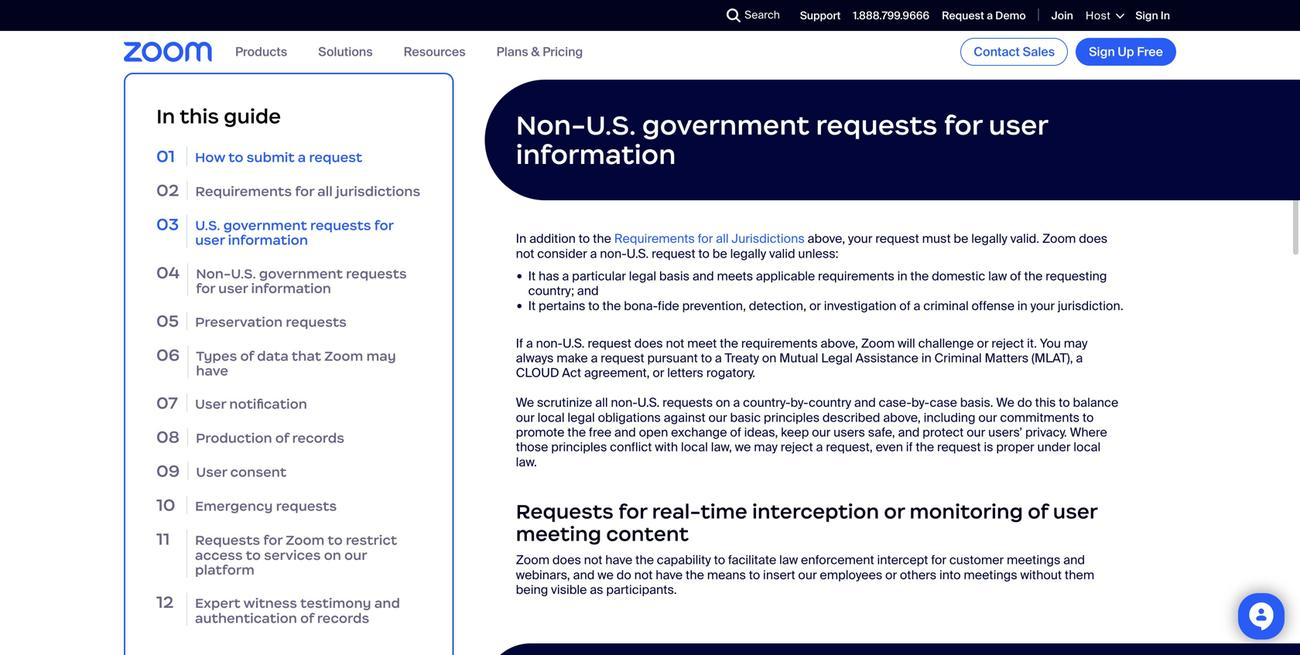 Task type: vqa. For each thing, say whether or not it's contained in the screenshot.
jurisdictions in the top of the page
yes



Task type: describe. For each thing, give the bounding box(es) containing it.
a right the has on the top left of page
[[562, 268, 569, 285]]

this inside we scrutinize all non-u.s. requests on a country-by-country and case-by-case basis. we do this to balance our local legal obligations against our basic principles described above, including our commitments to promote the free and open exchange of ideas, keep our users safe, and protect our users' privacy. where those principles conflict with local law, we may reject a request, even if the request is proper under local law.
[[1036, 395, 1056, 411]]

and left case- at the right bottom of the page
[[855, 395, 876, 411]]

to right privacy. at the bottom
[[1083, 410, 1094, 426]]

or up 'intercept'
[[884, 499, 905, 525]]

1 horizontal spatial be
[[954, 231, 969, 247]]

users'
[[989, 425, 1023, 441]]

including inside we respect and seek to comply with the privacy laws in force where our customers and users live. we may object to requests for personal information or customer content if the request would require the violation of foreign privacy laws, including the european union's general data protection regulation.
[[633, 18, 685, 34]]

1 horizontal spatial non-
[[516, 109, 586, 142]]

valid.
[[1011, 231, 1040, 247]]

01
[[156, 146, 175, 167]]

letters
[[668, 365, 704, 382]]

in right offense
[[1018, 298, 1028, 314]]

data
[[860, 18, 887, 34]]

to left insert
[[749, 567, 761, 584]]

sign in
[[1136, 9, 1171, 23]]

exchange
[[671, 425, 727, 441]]

the left 'means'
[[686, 567, 705, 584]]

or inside we respect and seek to comply with the privacy laws in force where our customers and users live. we may object to requests for personal information or customer content if the request would require the violation of foreign privacy laws, including the european union's general data protection regulation.
[[762, 3, 773, 19]]

production of records
[[196, 430, 345, 447]]

and right safe,
[[899, 425, 920, 441]]

the left free
[[568, 425, 586, 441]]

1.888.799.9666 link
[[854, 9, 930, 23]]

legal inside it has a particular legal basis and meets applicable requirements in the domestic law of the requesting country; and it pertains to the bona-fide prevention, detection, or investigation of a criminal offense in your jurisdiction.
[[629, 268, 657, 285]]

the right the data
[[890, 3, 909, 19]]

obligations
[[598, 410, 661, 426]]

real-
[[652, 499, 701, 525]]

pertains
[[539, 298, 586, 314]]

the left domestic
[[911, 268, 929, 285]]

to right access
[[246, 547, 261, 564]]

it has a particular legal basis and meets applicable requirements in the domestic law of the requesting country; and it pertains to the bona-fide prevention, detection, or investigation of a criminal offense in your jurisdiction.
[[529, 268, 1124, 314]]

does inside requests for real-time interception or monitoring of user meeting content zoom does not have the capability to facilitate law enforcement intercept for customer meetings and webinars, and we do not have the means to insert our employees or others into meetings without them being visible as participants.
[[553, 553, 581, 569]]

request left pursuant
[[601, 350, 645, 367]]

the up participants.
[[636, 553, 654, 569]]

government inside u.s. government requests for user information
[[223, 217, 307, 234]]

1 horizontal spatial non-u.s. government requests for user information
[[516, 109, 1048, 172]]

law.
[[516, 454, 537, 471]]

1.888.799.9666
[[854, 9, 930, 23]]

particular
[[572, 268, 626, 285]]

as
[[590, 582, 604, 599]]

a right make
[[591, 350, 598, 367]]

zoom inside requests for real-time interception or monitoring of user meeting content zoom does not have the capability to facilitate law enforcement intercept for customer meetings and webinars, and we do not have the means to insert our employees or others into meetings without them being visible as participants.
[[516, 553, 550, 569]]

07
[[156, 393, 178, 414]]

have inside types of data that zoom may have
[[196, 363, 228, 380]]

in this guide
[[156, 104, 281, 129]]

our left users'
[[967, 425, 986, 441]]

meetings right into
[[964, 567, 1018, 584]]

force
[[829, 0, 859, 4]]

user notification
[[195, 396, 307, 413]]

we down cloud
[[516, 395, 534, 411]]

where
[[1071, 425, 1108, 441]]

a inside above, your request must be legally valid. zoom does not consider a non-u.s. request to be legally valid unless:
[[590, 246, 597, 262]]

personal
[[641, 3, 691, 19]]

user for 07
[[195, 396, 226, 413]]

of down notification at the left of the page
[[275, 430, 289, 447]]

our inside requests for real-time interception or monitoring of user meeting content zoom does not have the capability to facilitate law enforcement intercept for customer meetings and webinars, and we do not have the means to insert our employees or others into meetings without them being visible as participants.
[[799, 567, 817, 584]]

not inside if a non-u.s. request does not meet the requirements above, zoom will challenge or reject it. you may always make a request pursuant to a treaty on mutual legal assistance in criminal matters (mlat), a cloud act agreement, or letters rogatory.
[[666, 336, 685, 352]]

on inside requests for zoom to restrict access to services on our platform
[[324, 547, 341, 564]]

a right keep
[[817, 440, 823, 456]]

0 horizontal spatial requirements
[[195, 183, 292, 200]]

products
[[235, 44, 287, 60]]

and right country;
[[577, 283, 599, 299]]

unless:
[[799, 246, 839, 262]]

balance
[[1074, 395, 1119, 411]]

not inside above, your request must be legally valid. zoom does not consider a non-u.s. request to be legally valid unless:
[[516, 246, 535, 262]]

search image
[[727, 9, 741, 22]]

06
[[156, 345, 180, 366]]

0 horizontal spatial be
[[713, 246, 728, 262]]

our inside we respect and seek to comply with the privacy laws in force where our customers and users live. we may object to requests for personal information or customer content if the request would require the violation of foreign privacy laws, including the european union's general data protection regulation.
[[899, 0, 918, 4]]

may inside types of data that zoom may have
[[367, 348, 396, 365]]

meetings left them
[[1007, 553, 1061, 569]]

even
[[876, 440, 904, 456]]

a right if
[[526, 336, 533, 352]]

and left seek at the top left
[[584, 0, 606, 4]]

and inside expert witness testimony and authentication of records
[[375, 595, 400, 613]]

u.s. inside u.s. government requests for user information
[[195, 217, 220, 234]]

assistance
[[856, 350, 919, 367]]

host
[[1086, 8, 1111, 23]]

a right submit on the top of page
[[298, 149, 306, 166]]

all for non-
[[596, 395, 608, 411]]

foreign
[[516, 18, 556, 34]]

keep
[[781, 425, 809, 441]]

always
[[516, 350, 554, 367]]

join link
[[1052, 9, 1074, 23]]

12
[[156, 592, 174, 613]]

1 horizontal spatial requirements
[[615, 231, 695, 247]]

rogatory.
[[707, 365, 756, 382]]

or right challenge on the bottom of the page
[[977, 336, 989, 352]]

against
[[664, 410, 706, 426]]

above, your request must be legally valid. zoom does not consider a non-u.s. request to be legally valid unless:
[[516, 231, 1108, 262]]

09
[[156, 461, 180, 482]]

jurisdictions
[[336, 183, 421, 200]]

reject inside we scrutinize all non-u.s. requests on a country-by-country and case-by-case basis. we do this to balance our local legal obligations against our basic principles described above, including our commitments to promote the free and open exchange of ideas, keep our users safe, and protect our users' privacy. where those principles conflict with local law, we may reject a request, even if the request is proper under local law.
[[781, 440, 814, 456]]

time
[[701, 499, 748, 525]]

user inside u.s. government requests for user information
[[195, 232, 225, 249]]

1 vertical spatial principles
[[551, 440, 607, 456]]

u.s. inside we scrutinize all non-u.s. requests on a country-by-country and case-by-case basis. we do this to balance our local legal obligations against our basic principles described above, including our commitments to promote the free and open exchange of ideas, keep our users safe, and protect our users' privacy. where those principles conflict with local law, we may reject a request, even if the request is proper under local law.
[[638, 395, 660, 411]]

all for jurisdictions
[[318, 183, 333, 200]]

to left restrict
[[328, 532, 343, 549]]

03
[[156, 214, 179, 235]]

2 horizontal spatial local
[[1074, 440, 1101, 456]]

1 vertical spatial non-
[[196, 265, 231, 282]]

types of data that zoom may have
[[196, 348, 396, 380]]

requests for real-time interception or monitoring of user meeting content zoom does not have the capability to facilitate law enforcement intercept for customer meetings and webinars, and we do not have the means to insert our employees or others into meetings without them being visible as participants.
[[516, 499, 1098, 599]]

expert
[[195, 595, 241, 613]]

plans
[[497, 44, 529, 60]]

non- inside if a non-u.s. request does not meet the requirements above, zoom will challenge or reject it. you may always make a request pursuant to a treaty on mutual legal assistance in criminal matters (mlat), a cloud act agreement, or letters rogatory.
[[536, 336, 563, 352]]

including inside we scrutinize all non-u.s. requests on a country-by-country and case-by-case basis. we do this to balance our local legal obligations against our basic principles described above, including our commitments to promote the free and open exchange of ideas, keep our users safe, and protect our users' privacy. where those principles conflict with local law, we may reject a request, even if the request is proper under local law.
[[924, 410, 976, 426]]

of inside we respect and seek to comply with the privacy laws in force where our customers and users live. we may object to requests for personal information or customer content if the request would require the violation of foreign privacy laws, including the european union's general data protection regulation.
[[1110, 3, 1121, 19]]

2 vertical spatial government
[[259, 265, 343, 282]]

a left the criminal
[[914, 298, 921, 314]]

requirements for all jurisdictions link
[[615, 231, 805, 247]]

offense
[[972, 298, 1015, 314]]

in addition to the requirements for all jurisdictions
[[516, 231, 805, 247]]

2 it from the top
[[529, 298, 536, 314]]

where
[[862, 0, 896, 4]]

requests inside we scrutinize all non-u.s. requests on a country-by-country and case-by-case basis. we do this to balance our local legal obligations against our basic principles described above, including our commitments to promote the free and open exchange of ideas, keep our users safe, and protect our users' privacy. where those principles conflict with local law, we may reject a request, even if the request is proper under local law.
[[663, 395, 713, 411]]

submit
[[247, 149, 295, 166]]

or left others
[[886, 567, 898, 584]]

user for 09
[[196, 464, 227, 481]]

u.s. government requests for user information
[[195, 217, 394, 249]]

02
[[156, 180, 179, 201]]

a left treaty
[[715, 350, 722, 367]]

the down valid.
[[1025, 268, 1043, 285]]

request up 'agreement,'
[[588, 336, 632, 352]]

interception
[[753, 499, 880, 525]]

sign for sign in
[[1136, 9, 1159, 23]]

user down contact sales link
[[989, 109, 1048, 142]]

the up particular
[[593, 231, 612, 247]]

proper
[[997, 440, 1035, 456]]

may inside we scrutinize all non-u.s. requests on a country-by-country and case-by-case basis. we do this to balance our local legal obligations against our basic principles described above, including our commitments to promote the free and open exchange of ideas, keep our users safe, and protect our users' privacy. where those principles conflict with local law, we may reject a request, even if the request is proper under local law.
[[754, 440, 778, 456]]

investigation
[[824, 298, 897, 314]]

1 horizontal spatial legally
[[972, 231, 1008, 247]]

meets
[[717, 268, 754, 285]]

preservation
[[195, 314, 283, 331]]

of up offense
[[1011, 268, 1022, 285]]

of inside requests for real-time interception or monitoring of user meeting content zoom does not have the capability to facilitate law enforcement intercept for customer meetings and webinars, and we do not have the means to insert our employees or others into meetings without them being visible as participants.
[[1028, 499, 1049, 525]]

1 it from the top
[[529, 268, 536, 285]]

to right seek at the top left
[[639, 0, 650, 4]]

0 vertical spatial government
[[642, 109, 810, 142]]

the right even
[[916, 440, 935, 456]]

to left balance
[[1059, 395, 1071, 411]]

seek
[[609, 0, 636, 4]]

0 vertical spatial privacy
[[745, 0, 785, 4]]

support link
[[801, 9, 841, 23]]

free
[[1138, 44, 1164, 60]]

and up request a demo link
[[985, 0, 1006, 4]]

to inside if a non-u.s. request does not meet the requirements above, zoom will challenge or reject it. you may always make a request pursuant to a treaty on mutual legal assistance in criminal matters (mlat), a cloud act agreement, or letters rogatory.
[[701, 350, 712, 367]]

request a demo link
[[942, 9, 1026, 23]]

in for in addition to the requirements for all jurisdictions
[[516, 231, 527, 247]]

0 horizontal spatial local
[[538, 410, 565, 426]]

zoom inside requests for zoom to restrict access to services on our platform
[[286, 532, 325, 549]]

and right free
[[615, 425, 636, 441]]

require
[[995, 3, 1035, 19]]

bona-
[[624, 298, 658, 314]]

employees
[[820, 567, 883, 584]]

access
[[195, 547, 243, 564]]

request inside we respect and seek to comply with the privacy laws in force where our customers and users live. we may object to requests for personal information or customer content if the request would require the violation of foreign privacy laws, including the european union's general data protection regulation.
[[911, 3, 955, 19]]

others
[[900, 567, 937, 584]]

may inside we respect and seek to comply with the privacy laws in force where our customers and users live. we may object to requests for personal information or customer content if the request would require the violation of foreign privacy laws, including the european union's general data protection regulation.
[[1090, 0, 1113, 4]]

country-
[[743, 395, 791, 411]]

with inside we scrutinize all non-u.s. requests on a country-by-country and case-by-case basis. we do this to balance our local legal obligations against our basic principles described above, including our commitments to promote the free and open exchange of ideas, keep our users safe, and protect our users' privacy. where those principles conflict with local law, we may reject a request, even if the request is proper under local law.
[[655, 440, 678, 456]]

not up as
[[584, 553, 603, 569]]

the left bona-
[[603, 298, 621, 314]]

we right basis.
[[997, 395, 1015, 411]]

data
[[257, 348, 289, 365]]

to inside above, your request must be legally valid. zoom does not consider a non-u.s. request to be legally valid unless:
[[699, 246, 710, 262]]

open
[[639, 425, 669, 441]]

2 horizontal spatial all
[[716, 231, 729, 247]]

requests for content
[[516, 499, 614, 525]]

emergency
[[195, 498, 273, 515]]

of inside we scrutinize all non-u.s. requests on a country-by-country and case-by-case basis. we do this to balance our local legal obligations against our basic principles described above, including our commitments to promote the free and open exchange of ideas, keep our users safe, and protect our users' privacy. where those principles conflict with local law, we may reject a request, even if the request is proper under local law.
[[730, 425, 742, 441]]

our up the those
[[516, 410, 535, 426]]

will
[[898, 336, 916, 352]]

to right 'object'
[[555, 3, 566, 19]]

requests for zoom to restrict access to services on our platform
[[195, 532, 397, 579]]

04
[[156, 262, 180, 283]]

basis.
[[961, 395, 994, 411]]

and right basis
[[693, 268, 714, 285]]

those
[[516, 440, 549, 456]]

the inside if a non-u.s. request does not meet the requirements above, zoom will challenge or reject it. you may always make a request pursuant to a treaty on mutual legal assistance in criminal matters (mlat), a cloud act agreement, or letters rogatory.
[[720, 336, 739, 352]]

search image
[[727, 9, 741, 22]]

on inside we scrutinize all non-u.s. requests on a country-by-country and case-by-case basis. we do this to balance our local legal obligations against our basic principles described above, including our commitments to promote the free and open exchange of ideas, keep our users safe, and protect our users' privacy. where those principles conflict with local law, we may reject a request, even if the request is proper under local law.
[[716, 395, 731, 411]]

request a demo
[[942, 9, 1026, 23]]

if
[[516, 336, 523, 352]]

prevention,
[[683, 298, 746, 314]]

pricing
[[543, 44, 583, 60]]

to right addition
[[579, 231, 590, 247]]

our up is
[[979, 410, 998, 426]]

privacy.
[[1026, 425, 1068, 441]]

if inside we scrutinize all non-u.s. requests on a country-by-country and case-by-case basis. we do this to balance our local legal obligations against our basic principles described above, including our commitments to promote the free and open exchange of ideas, keep our users safe, and protect our users' privacy. where those principles conflict with local law, we may reject a request, even if the request is proper under local law.
[[907, 440, 913, 456]]

we up foreign
[[516, 0, 534, 4]]

2 by- from the left
[[912, 395, 930, 411]]



Task type: locate. For each thing, give the bounding box(es) containing it.
applicable
[[756, 268, 816, 285]]

law
[[989, 268, 1008, 285], [780, 553, 799, 569]]

privacy up pricing
[[559, 18, 599, 34]]

zoom right that
[[325, 348, 363, 365]]

law inside it has a particular legal basis and meets applicable requirements in the domestic law of the requesting country; and it pertains to the bona-fide prevention, detection, or investigation of a criminal offense in your jurisdiction.
[[989, 268, 1008, 285]]

union's
[[767, 18, 809, 34]]

requirements for investigation
[[818, 268, 895, 285]]

or left letters on the bottom
[[653, 365, 665, 382]]

and right without
[[1064, 553, 1086, 569]]

reject inside if a non-u.s. request does not meet the requirements above, zoom will challenge or reject it. you may always make a request pursuant to a treaty on mutual legal assistance in criminal matters (mlat), a cloud act agreement, or letters rogatory.
[[992, 336, 1025, 352]]

u.s. inside above, your request must be legally valid. zoom does not consider a non-u.s. request to be legally valid unless:
[[627, 246, 649, 262]]

1 vertical spatial in
[[156, 104, 175, 129]]

our inside requests for zoom to restrict access to services on our platform
[[345, 547, 367, 564]]

request left must
[[876, 231, 920, 247]]

meetings
[[1007, 553, 1061, 569], [964, 567, 1018, 584]]

we scrutinize all non-u.s. requests on a country-by-country and case-by-case basis. we do this to balance our local legal obligations against our basic principles described above, including our commitments to promote the free and open exchange of ideas, keep our users safe, and protect our users' privacy. where those principles conflict with local law, we may reject a request, even if the request is proper under local law.
[[516, 395, 1119, 471]]

above, inside above, your request must be legally valid. zoom does not consider a non-u.s. request to be legally valid unless:
[[808, 231, 846, 247]]

consider
[[538, 246, 588, 262]]

in left domestic
[[898, 268, 908, 285]]

1 horizontal spatial on
[[716, 395, 731, 411]]

on down rogatory.
[[716, 395, 731, 411]]

information
[[694, 3, 759, 19], [516, 138, 676, 172], [228, 232, 308, 249], [251, 280, 331, 297]]

in
[[1161, 9, 1171, 23], [156, 104, 175, 129], [516, 231, 527, 247]]

our up testimony
[[345, 547, 367, 564]]

this up privacy. at the bottom
[[1036, 395, 1056, 411]]

platform
[[195, 562, 255, 579]]

do right as
[[617, 567, 632, 584]]

a left country-
[[734, 395, 741, 411]]

user inside requests for real-time interception or monitoring of user meeting content zoom does not have the capability to facilitate law enforcement intercept for customer meetings and webinars, and we do not have the means to insert our employees or others into meetings without them being visible as participants.
[[1054, 499, 1098, 525]]

we right law,
[[735, 440, 751, 456]]

1 vertical spatial including
[[924, 410, 976, 426]]

with down against
[[655, 440, 678, 456]]

we up 'join' link at right top
[[1069, 0, 1087, 4]]

above, inside if a non-u.s. request does not meet the requirements above, zoom will challenge or reject it. you may always make a request pursuant to a treaty on mutual legal assistance in criminal matters (mlat), a cloud act agreement, or letters rogatory.
[[821, 336, 859, 352]]

of right witness
[[300, 610, 314, 627]]

0 horizontal spatial this
[[180, 104, 219, 129]]

plans & pricing
[[497, 44, 583, 60]]

0 vertical spatial non-
[[600, 246, 627, 262]]

0 horizontal spatial all
[[318, 183, 333, 200]]

0 vertical spatial including
[[633, 18, 685, 34]]

it.
[[1028, 336, 1038, 352]]

1 vertical spatial privacy
[[559, 18, 599, 34]]

2 vertical spatial all
[[596, 395, 608, 411]]

law inside requests for real-time interception or monitoring of user meeting content zoom does not have the capability to facilitate law enforcement intercept for customer meetings and webinars, and we do not have the means to insert our employees or others into meetings without them being visible as participants.
[[780, 553, 799, 569]]

0 horizontal spatial requirements
[[742, 336, 818, 352]]

live.
[[1044, 0, 1066, 4]]

0 vertical spatial law
[[989, 268, 1008, 285]]

free
[[589, 425, 612, 441]]

our up 1.888.799.9666
[[899, 0, 918, 4]]

zoom left "will"
[[862, 336, 895, 352]]

object
[[516, 3, 552, 19]]

1 vertical spatial content
[[607, 522, 689, 547]]

under
[[1038, 440, 1071, 456]]

for inside u.s. government requests for user information
[[374, 217, 394, 234]]

on right treaty
[[762, 350, 777, 367]]

2 horizontal spatial does
[[1080, 231, 1108, 247]]

sign up free at top
[[1136, 9, 1159, 23]]

1 horizontal spatial law
[[989, 268, 1008, 285]]

legally left valid.
[[972, 231, 1008, 247]]

1 vertical spatial does
[[635, 336, 663, 352]]

to up prevention,
[[699, 246, 710, 262]]

requests for platform
[[195, 532, 260, 549]]

1 vertical spatial sign
[[1090, 44, 1116, 60]]

0 vertical spatial it
[[529, 268, 536, 285]]

user up them
[[1054, 499, 1098, 525]]

0 vertical spatial users
[[1009, 0, 1041, 4]]

requirements inside if a non-u.s. request does not meet the requirements above, zoom will challenge or reject it. you may always make a request pursuant to a treaty on mutual legal assistance in criminal matters (mlat), a cloud act agreement, or letters rogatory.
[[742, 336, 818, 352]]

legal up bona-
[[629, 268, 657, 285]]

including right case- at the right bottom of the page
[[924, 410, 976, 426]]

users
[[1009, 0, 1041, 4], [834, 425, 866, 441]]

privacy
[[745, 0, 785, 4], [559, 18, 599, 34]]

be
[[954, 231, 969, 247], [713, 246, 728, 262]]

1 horizontal spatial content
[[834, 3, 877, 19]]

1 vertical spatial user
[[196, 464, 227, 481]]

challenge
[[919, 336, 975, 352]]

case
[[930, 395, 958, 411]]

requirements up investigation
[[818, 268, 895, 285]]

0 vertical spatial legal
[[629, 268, 657, 285]]

must
[[923, 231, 951, 247]]

sales
[[1023, 44, 1056, 60]]

non- inside above, your request must be legally valid. zoom does not consider a non-u.s. request to be legally valid unless:
[[600, 246, 627, 262]]

legal inside we scrutinize all non-u.s. requests on a country-by-country and case-by-case basis. we do this to balance our local legal obligations against our basic principles described above, including our commitments to promote the free and open exchange of ideas, keep our users safe, and protect our users' privacy. where those principles conflict with local law, we may reject a request, even if the request is proper under local law.
[[568, 410, 595, 426]]

0 vertical spatial requirements
[[818, 268, 895, 285]]

laws
[[788, 0, 813, 4]]

1 vertical spatial users
[[834, 425, 866, 441]]

promote
[[516, 425, 565, 441]]

0 horizontal spatial with
[[655, 440, 678, 456]]

all
[[318, 183, 333, 200], [716, 231, 729, 247], [596, 395, 608, 411]]

authentication
[[195, 610, 297, 627]]

does down bona-
[[635, 336, 663, 352]]

records inside expert witness testimony and authentication of records
[[317, 610, 370, 627]]

1 by- from the left
[[791, 395, 809, 411]]

1 vertical spatial if
[[907, 440, 913, 456]]

the right meet
[[720, 336, 739, 352]]

by- up protect
[[912, 395, 930, 411]]

resources button
[[404, 44, 466, 60]]

records right witness
[[317, 610, 370, 627]]

law right the facilitate
[[780, 553, 799, 569]]

on inside if a non-u.s. request does not meet the requirements above, zoom will challenge or reject it. you may always make a request pursuant to a treaty on mutual legal assistance in criminal matters (mlat), a cloud act agreement, or letters rogatory.
[[762, 350, 777, 367]]

the right require
[[1038, 3, 1057, 19]]

1 horizontal spatial reject
[[992, 336, 1025, 352]]

1 horizontal spatial sign
[[1136, 9, 1159, 23]]

non- inside we scrutinize all non-u.s. requests on a country-by-country and case-by-case basis. we do this to balance our local legal obligations against our basic principles described above, including our commitments to promote the free and open exchange of ideas, keep our users safe, and protect our users' privacy. where those principles conflict with local law, we may reject a request, even if the request is proper under local law.
[[611, 395, 638, 411]]

10
[[156, 495, 175, 516]]

1 horizontal spatial including
[[924, 410, 976, 426]]

0 vertical spatial above,
[[808, 231, 846, 247]]

reject right "ideas,"
[[781, 440, 814, 456]]

treaty
[[725, 350, 760, 367]]

0 vertical spatial requirements
[[195, 183, 292, 200]]

0 vertical spatial in
[[1161, 9, 1171, 23]]

request,
[[826, 440, 873, 456]]

how to submit a request
[[195, 149, 363, 166]]

2 vertical spatial non-
[[611, 395, 638, 411]]

0 vertical spatial on
[[762, 350, 777, 367]]

0 horizontal spatial non-u.s. government requests for user information
[[196, 265, 407, 297]]

law up offense
[[989, 268, 1008, 285]]

in inside we respect and seek to comply with the privacy laws in force where our customers and users live. we may object to requests for personal information or customer content if the request would require the violation of foreign privacy laws, including the european union's general data protection regulation.
[[816, 0, 826, 4]]

your up you
[[1031, 298, 1055, 314]]

government
[[642, 109, 810, 142], [223, 217, 307, 234], [259, 265, 343, 282]]

0 vertical spatial principles
[[764, 410, 820, 426]]

2 vertical spatial above,
[[884, 410, 921, 426]]

do inside we scrutinize all non-u.s. requests on a country-by-country and case-by-case basis. we do this to balance our local legal obligations against our basic principles described above, including our commitments to promote the free and open exchange of ideas, keep our users safe, and protect our users' privacy. where those principles conflict with local law, we may reject a request, even if the request is proper under local law.
[[1018, 395, 1033, 411]]

local left law,
[[681, 440, 708, 456]]

for
[[622, 3, 638, 19], [944, 109, 983, 142], [295, 183, 314, 200], [374, 217, 394, 234], [698, 231, 713, 247], [196, 280, 215, 297], [619, 499, 648, 525], [263, 532, 283, 549], [932, 553, 947, 569]]

1 vertical spatial customer
[[950, 553, 1004, 569]]

notification
[[229, 396, 307, 413]]

request inside we scrutinize all non-u.s. requests on a country-by-country and case-by-case basis. we do this to balance our local legal obligations against our basic principles described above, including our commitments to promote the free and open exchange of ideas, keep our users safe, and protect our users' privacy. where those principles conflict with local law, we may reject a request, even if the request is proper under local law.
[[938, 440, 982, 456]]

requirements down detection,
[[742, 336, 818, 352]]

request up basis
[[652, 246, 696, 262]]

comply
[[653, 0, 695, 4]]

requests inside requests for real-time interception or monitoring of user meeting content zoom does not have the capability to facilitate law enforcement intercept for customer meetings and webinars, and we do not have the means to insert our employees or others into meetings without them being visible as participants.
[[516, 499, 614, 525]]

if
[[880, 3, 887, 19], [907, 440, 913, 456]]

we
[[735, 440, 751, 456], [598, 567, 614, 584]]

customers
[[921, 0, 982, 4]]

in left addition
[[516, 231, 527, 247]]

request up the requirements for all jurisdictions
[[309, 149, 363, 166]]

a left demo on the right of page
[[987, 9, 994, 23]]

our left basic on the bottom
[[709, 410, 728, 426]]

does up the requesting on the top of page
[[1080, 231, 1108, 247]]

it left the has on the top left of page
[[529, 268, 536, 285]]

in for in this guide
[[156, 104, 175, 129]]

we inside we scrutinize all non-u.s. requests on a country-by-country and case-by-case basis. we do this to balance our local legal obligations against our basic principles described above, including our commitments to promote the free and open exchange of ideas, keep our users safe, and protect our users' privacy. where those principles conflict with local law, we may reject a request, even if the request is proper under local law.
[[735, 440, 751, 456]]

and right webinars,
[[573, 567, 595, 584]]

0 vertical spatial reject
[[992, 336, 1025, 352]]

requests inside we respect and seek to comply with the privacy laws in force where our customers and users live. we may object to requests for personal information or customer content if the request would require the violation of foreign privacy laws, including the european union's general data protection regulation.
[[569, 3, 620, 19]]

0 vertical spatial records
[[292, 430, 345, 447]]

1 vertical spatial with
[[655, 440, 678, 456]]

law,
[[711, 440, 732, 456]]

zoom up 'being'
[[516, 553, 550, 569]]

0 vertical spatial all
[[318, 183, 333, 200]]

capability
[[657, 553, 711, 569]]

information inside u.s. government requests for user information
[[228, 232, 308, 249]]

(mlat),
[[1032, 350, 1074, 367]]

1 vertical spatial all
[[716, 231, 729, 247]]

1 vertical spatial this
[[1036, 395, 1056, 411]]

local right under
[[1074, 440, 1101, 456]]

0 vertical spatial we
[[735, 440, 751, 456]]

1 vertical spatial it
[[529, 298, 536, 314]]

in inside if a non-u.s. request does not meet the requirements above, zoom will challenge or reject it. you may always make a request pursuant to a treaty on mutual legal assistance in criminal matters (mlat), a cloud act agreement, or letters rogatory.
[[922, 350, 932, 367]]

content
[[834, 3, 877, 19], [607, 522, 689, 547]]

in right "will"
[[922, 350, 932, 367]]

1 vertical spatial requirements
[[615, 231, 695, 247]]

1 horizontal spatial in
[[516, 231, 527, 247]]

do inside requests for real-time interception or monitoring of user meeting content zoom does not have the capability to facilitate law enforcement intercept for customer meetings and webinars, and we do not have the means to insert our employees or others into meetings without them being visible as participants.
[[617, 567, 632, 584]]

have left 'means'
[[656, 567, 683, 584]]

request left would
[[911, 3, 955, 19]]

user up emergency
[[196, 464, 227, 481]]

1 vertical spatial legal
[[568, 410, 595, 426]]

0 horizontal spatial privacy
[[559, 18, 599, 34]]

guide
[[224, 104, 281, 129]]

2 horizontal spatial in
[[1161, 9, 1171, 23]]

information inside we respect and seek to comply with the privacy laws in force where our customers and users live. we may object to requests for personal information or customer content if the request would require the violation of foreign privacy laws, including the european union's general data protection regulation.
[[694, 3, 759, 19]]

requests inside requests for zoom to restrict access to services on our platform
[[195, 532, 260, 549]]

0 vertical spatial non-u.s. government requests for user information
[[516, 109, 1048, 172]]

users inside we respect and seek to comply with the privacy laws in force where our customers and users live. we may object to requests for personal information or customer content if the request would require the violation of foreign privacy laws, including the european union's general data protection regulation.
[[1009, 0, 1041, 4]]

0 horizontal spatial including
[[633, 18, 685, 34]]

the down the comply at top
[[688, 18, 707, 34]]

our right insert
[[799, 567, 817, 584]]

valid
[[770, 246, 796, 262]]

0 horizontal spatial non-
[[196, 265, 231, 282]]

local up the those
[[538, 410, 565, 426]]

criminal
[[924, 298, 969, 314]]

0 vertical spatial do
[[1018, 395, 1033, 411]]

solutions
[[318, 44, 373, 60]]

sign up free
[[1090, 44, 1164, 60]]

privacy up search
[[745, 0, 785, 4]]

your inside it has a particular legal basis and meets applicable requirements in the domestic law of the requesting country; and it pertains to the bona-fide prevention, detection, or investigation of a criminal offense in your jurisdiction.
[[1031, 298, 1055, 314]]

requesting
[[1046, 268, 1108, 285]]

requirements inside it has a particular legal basis and meets applicable requirements in the domestic law of the requesting country; and it pertains to the bona-fide prevention, detection, or investigation of a criminal offense in your jurisdiction.
[[818, 268, 895, 285]]

may left keep
[[754, 440, 778, 456]]

solutions button
[[318, 44, 373, 60]]

0 horizontal spatial legally
[[731, 246, 767, 262]]

1 horizontal spatial privacy
[[745, 0, 785, 4]]

the up search icon
[[724, 0, 742, 4]]

including down the comply at top
[[633, 18, 685, 34]]

resources
[[404, 44, 466, 60]]

cloud
[[516, 365, 559, 382]]

a right (mlat),
[[1077, 350, 1084, 367]]

1 horizontal spatial your
[[1031, 298, 1055, 314]]

if left protection
[[880, 3, 887, 19]]

1 vertical spatial law
[[780, 553, 799, 569]]

0 horizontal spatial customer
[[776, 3, 831, 19]]

consent
[[230, 464, 287, 481]]

enforcement
[[801, 553, 875, 569]]

sign up free link
[[1076, 38, 1177, 66]]

requirements for mutual
[[742, 336, 818, 352]]

0 horizontal spatial content
[[607, 522, 689, 547]]

if inside we respect and seek to comply with the privacy laws in force where our customers and users live. we may object to requests for personal information or customer content if the request would require the violation of foreign privacy laws, including the european union's general data protection regulation.
[[880, 3, 887, 19]]

be up meets
[[713, 246, 728, 262]]

fide
[[658, 298, 680, 314]]

be right must
[[954, 231, 969, 247]]

0 vertical spatial user
[[195, 396, 226, 413]]

for inside requests for zoom to restrict access to services on our platform
[[263, 532, 283, 549]]

u.s. inside if a non-u.s. request does not meet the requirements above, zoom will challenge or reject it. you may always make a request pursuant to a treaty on mutual legal assistance in criminal matters (mlat), a cloud act agreement, or letters rogatory.
[[563, 336, 585, 352]]

insert
[[764, 567, 796, 584]]

user up production on the left bottom
[[195, 396, 226, 413]]

to right how
[[229, 149, 244, 166]]

1 horizontal spatial by-
[[912, 395, 930, 411]]

local
[[538, 410, 565, 426], [681, 440, 708, 456], [1074, 440, 1101, 456]]

0 horizontal spatial we
[[598, 567, 614, 584]]

0 horizontal spatial users
[[834, 425, 866, 441]]

contact
[[974, 44, 1021, 60]]

not left capability
[[635, 567, 653, 584]]

you
[[1041, 336, 1062, 352]]

to left the facilitate
[[714, 553, 726, 569]]

our right keep
[[812, 425, 831, 441]]

described
[[823, 410, 881, 426]]

and
[[584, 0, 606, 4], [985, 0, 1006, 4], [693, 268, 714, 285], [577, 283, 599, 299], [855, 395, 876, 411], [615, 425, 636, 441], [899, 425, 920, 441], [1064, 553, 1086, 569], [573, 567, 595, 584], [375, 595, 400, 613]]

to
[[639, 0, 650, 4], [555, 3, 566, 19], [229, 149, 244, 166], [579, 231, 590, 247], [699, 246, 710, 262], [589, 298, 600, 314], [701, 350, 712, 367], [1059, 395, 1071, 411], [1083, 410, 1094, 426], [328, 532, 343, 549], [246, 547, 261, 564], [714, 553, 726, 569], [749, 567, 761, 584]]

0 vertical spatial requests
[[516, 499, 614, 525]]

1 horizontal spatial this
[[1036, 395, 1056, 411]]

user
[[989, 109, 1048, 142], [195, 232, 225, 249], [218, 280, 248, 297], [1054, 499, 1098, 525]]

1 horizontal spatial principles
[[764, 410, 820, 426]]

11
[[156, 529, 170, 550]]

does inside if a non-u.s. request does not meet the requirements above, zoom will challenge or reject it. you may always make a request pursuant to a treaty on mutual legal assistance in criminal matters (mlat), a cloud act agreement, or letters rogatory.
[[635, 336, 663, 352]]

1 vertical spatial your
[[1031, 298, 1055, 314]]

may inside if a non-u.s. request does not meet the requirements above, zoom will challenge or reject it. you may always make a request pursuant to a treaty on mutual legal assistance in criminal matters (mlat), a cloud act agreement, or letters rogatory.
[[1064, 336, 1088, 352]]

with right the comply at top
[[697, 0, 721, 4]]

2 vertical spatial in
[[516, 231, 527, 247]]

0 horizontal spatial requests
[[195, 532, 260, 549]]

2 vertical spatial does
[[553, 553, 581, 569]]

of up "will"
[[900, 298, 911, 314]]

1 horizontal spatial do
[[1018, 395, 1033, 411]]

up
[[1118, 44, 1135, 60]]

1 horizontal spatial legal
[[629, 268, 657, 285]]

1 vertical spatial do
[[617, 567, 632, 584]]

users up demo on the right of page
[[1009, 0, 1041, 4]]

0 horizontal spatial does
[[553, 553, 581, 569]]

non-u.s. government requests for user information
[[516, 109, 1048, 172], [196, 265, 407, 297]]

of inside expert witness testimony and authentication of records
[[300, 610, 314, 627]]

detection,
[[749, 298, 807, 314]]

1 horizontal spatial with
[[697, 0, 721, 4]]

0 vertical spatial customer
[[776, 3, 831, 19]]

participants.
[[607, 582, 677, 599]]

a up particular
[[590, 246, 597, 262]]

being
[[516, 582, 548, 599]]

zoom inside types of data that zoom may have
[[325, 348, 363, 365]]

content inside requests for real-time interception or monitoring of user meeting content zoom does not have the capability to facilitate law enforcement intercept for customer meetings and webinars, and we do not have the means to insert our employees or others into meetings without them being visible as participants.
[[607, 522, 689, 547]]

may
[[1090, 0, 1113, 4], [1064, 336, 1088, 352], [367, 348, 396, 365], [754, 440, 778, 456]]

zoom inside if a non-u.s. request does not meet the requirements above, zoom will challenge or reject it. you may always make a request pursuant to a treaty on mutual legal assistance in criminal matters (mlat), a cloud act agreement, or letters rogatory.
[[862, 336, 895, 352]]

webinars,
[[516, 567, 570, 584]]

by- up keep
[[791, 395, 809, 411]]

request left is
[[938, 440, 982, 456]]

domestic
[[932, 268, 986, 285]]

is
[[984, 440, 994, 456]]

1 horizontal spatial requirements
[[818, 268, 895, 285]]

requests inside u.s. government requests for user information
[[310, 217, 371, 234]]

2 horizontal spatial have
[[656, 567, 683, 584]]

has
[[539, 268, 560, 285]]

of inside types of data that zoom may have
[[240, 348, 254, 365]]

user up preservation
[[218, 280, 248, 297]]

your inside above, your request must be legally valid. zoom does not consider a non-u.s. request to be legally valid unless:
[[849, 231, 873, 247]]

into
[[940, 567, 961, 584]]

1 horizontal spatial if
[[907, 440, 913, 456]]

with inside we respect and seek to comply with the privacy laws in force where our customers and users live. we may object to requests for personal information or customer content if the request would require the violation of foreign privacy laws, including the european union's general data protection regulation.
[[697, 0, 721, 4]]

laws,
[[602, 18, 630, 34]]

legal right promote
[[568, 410, 595, 426]]

zoom logo image
[[124, 42, 212, 62]]

customer inside we respect and seek to comply with the privacy laws in force where our customers and users live. we may object to requests for personal information or customer content if the request would require the violation of foreign privacy laws, including the european union's general data protection regulation.
[[776, 3, 831, 19]]

this up how
[[180, 104, 219, 129]]

0 horizontal spatial sign
[[1090, 44, 1116, 60]]

0 vertical spatial content
[[834, 3, 877, 19]]

users left safe,
[[834, 425, 866, 441]]

content inside we respect and seek to comply with the privacy laws in force where our customers and users live. we may object to requests for personal information or customer content if the request would require the violation of foreign privacy laws, including the european union's general data protection regulation.
[[834, 3, 877, 19]]

users inside we scrutinize all non-u.s. requests on a country-by-country and case-by-case basis. we do this to balance our local legal obligations against our basic principles described above, including our commitments to promote the free and open exchange of ideas, keep our users safe, and protect our users' privacy. where those principles conflict with local law, we may reject a request, even if the request is proper under local law.
[[834, 425, 866, 441]]

plans & pricing link
[[497, 44, 583, 60]]

1 vertical spatial records
[[317, 610, 370, 627]]

or inside it has a particular legal basis and meets applicable requirements in the domestic law of the requesting country; and it pertains to the bona-fide prevention, detection, or investigation of a criminal offense in your jurisdiction.
[[810, 298, 821, 314]]

1 horizontal spatial local
[[681, 440, 708, 456]]

witness
[[243, 595, 297, 613]]

for inside we respect and seek to comply with the privacy laws in force where our customers and users live. we may object to requests for personal information or customer content if the request would require the violation of foreign privacy laws, including the european union's general data protection regulation.
[[622, 3, 638, 19]]

0 vertical spatial if
[[880, 3, 887, 19]]

above, inside we scrutinize all non-u.s. requests on a country-by-country and case-by-case basis. we do this to balance our local legal obligations against our basic principles described above, including our commitments to promote the free and open exchange of ideas, keep our users safe, and protect our users' privacy. where those principles conflict with local law, we may reject a request, even if the request is proper under local law.
[[884, 410, 921, 426]]

requests
[[516, 499, 614, 525], [195, 532, 260, 549]]

above, down investigation
[[821, 336, 859, 352]]

ideas,
[[745, 425, 778, 441]]

or right search image at top right
[[762, 3, 773, 19]]

does inside above, your request must be legally valid. zoom does not consider a non-u.s. request to be legally valid unless:
[[1080, 231, 1108, 247]]

we inside requests for real-time interception or monitoring of user meeting content zoom does not have the capability to facilitate law enforcement intercept for customer meetings and webinars, and we do not have the means to insert our employees or others into meetings without them being visible as participants.
[[598, 567, 614, 584]]

all inside we scrutinize all non-u.s. requests on a country-by-country and case-by-case basis. we do this to balance our local legal obligations against our basic principles described above, including our commitments to promote the free and open exchange of ideas, keep our users safe, and protect our users' privacy. where those principles conflict with local law, we may reject a request, even if the request is proper under local law.
[[596, 395, 608, 411]]

of left "ideas,"
[[730, 425, 742, 441]]

zoom inside above, your request must be legally valid. zoom does not consider a non-u.s. request to be legally valid unless:
[[1043, 231, 1077, 247]]

1 horizontal spatial have
[[606, 553, 633, 569]]

sign for sign up free
[[1090, 44, 1116, 60]]

2 vertical spatial on
[[324, 547, 341, 564]]

1 vertical spatial non-u.s. government requests for user information
[[196, 265, 407, 297]]

to inside it has a particular legal basis and meets applicable requirements in the domestic law of the requesting country; and it pertains to the bona-fide prevention, detection, or investigation of a criminal offense in your jurisdiction.
[[589, 298, 600, 314]]

customer inside requests for real-time interception or monitoring of user meeting content zoom does not have the capability to facilitate law enforcement intercept for customer meetings and webinars, and we do not have the means to insert our employees or others into meetings without them being visible as participants.
[[950, 553, 1004, 569]]

reject
[[992, 336, 1025, 352], [781, 440, 814, 456]]

0 horizontal spatial in
[[156, 104, 175, 129]]



